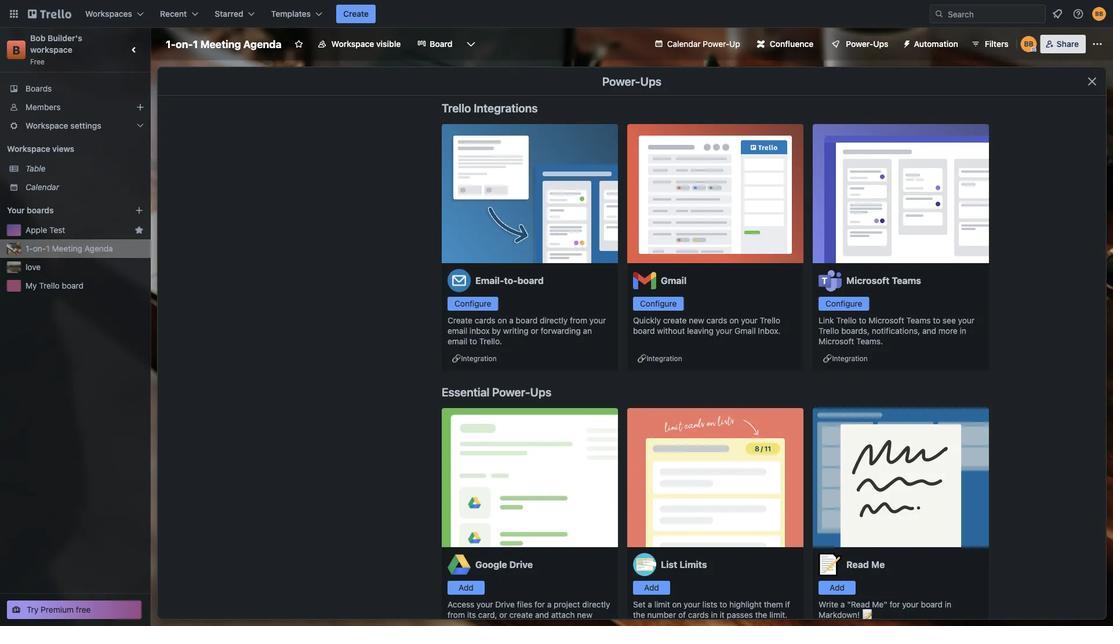 Task type: locate. For each thing, give the bounding box(es) containing it.
from down "access"
[[448, 611, 465, 620]]

boards
[[27, 206, 54, 215]]

2 horizontal spatial configure link
[[819, 297, 870, 311]]

a down card,
[[497, 621, 501, 627]]

agenda inside text box
[[244, 38, 282, 50]]

2 vertical spatial in
[[712, 611, 718, 620]]

and left more
[[923, 326, 937, 336]]

configure link up link
[[819, 297, 870, 311]]

or up "card." on the bottom of page
[[500, 611, 507, 620]]

0 vertical spatial from
[[570, 316, 588, 325]]

trello up inbox.
[[760, 316, 781, 325]]

power-ups button
[[823, 35, 896, 53]]

1 vertical spatial or
[[500, 611, 507, 620]]

microsoft down boards,
[[819, 337, 855, 346]]

2 horizontal spatial configure
[[826, 299, 863, 309]]

2 🔗 integration from the left
[[638, 354, 683, 363]]

quickly
[[634, 316, 661, 325]]

add button up write
[[819, 581, 856, 595]]

to up "it"
[[720, 600, 728, 610]]

integration down the trello.
[[461, 354, 497, 363]]

workspace inside popup button
[[26, 121, 68, 131]]

1 horizontal spatial add button
[[634, 581, 671, 595]]

1 horizontal spatial 1
[[193, 38, 198, 50]]

0 vertical spatial directly
[[540, 316, 568, 325]]

read me
[[847, 560, 886, 571]]

drive right google
[[510, 560, 533, 571]]

write a "read me" for your board in markdown! 📝
[[819, 600, 952, 620]]

1 horizontal spatial agenda
[[244, 38, 282, 50]]

0 vertical spatial email
[[448, 326, 468, 336]]

3 🔗 from the left
[[824, 354, 831, 363]]

new
[[689, 316, 705, 325], [577, 611, 593, 620]]

1 vertical spatial from
[[448, 611, 465, 620]]

1 horizontal spatial from
[[570, 316, 588, 325]]

0 vertical spatial create
[[343, 9, 369, 19]]

if
[[786, 600, 791, 610]]

for right me"
[[890, 600, 901, 610]]

show menu image
[[1092, 38, 1104, 50]]

add button up limit
[[634, 581, 671, 595]]

try
[[27, 605, 39, 615]]

and inside access your drive files for a project directly from its card, or create and attach new drive files to a card.
[[535, 611, 549, 620]]

0 vertical spatial ups
[[874, 39, 889, 49]]

0 horizontal spatial agenda
[[85, 244, 113, 254]]

2 horizontal spatial on
[[730, 316, 739, 325]]

1-on-1 meeting agenda down apple test link
[[26, 244, 113, 254]]

and inside link trello to microsoft teams to see your trello boards, notifications, and more in microsoft teams.
[[923, 326, 937, 336]]

on- down the recent popup button at the left top of page
[[176, 38, 193, 50]]

on- down apple
[[33, 244, 46, 254]]

your inside link trello to microsoft teams to see your trello boards, notifications, and more in microsoft teams.
[[959, 316, 975, 325]]

0 horizontal spatial directly
[[540, 316, 568, 325]]

1 horizontal spatial on
[[673, 600, 682, 610]]

teams.
[[857, 337, 884, 346]]

1 vertical spatial microsoft
[[869, 316, 905, 325]]

1 horizontal spatial directly
[[583, 600, 611, 610]]

inbox.
[[758, 326, 781, 336]]

google
[[476, 560, 507, 571]]

your inside access your drive files for a project directly from its card, or create and attach new drive files to a card.
[[477, 600, 493, 610]]

0 vertical spatial 1
[[193, 38, 198, 50]]

1 horizontal spatial configure
[[640, 299, 677, 309]]

2 add button from the left
[[634, 581, 671, 595]]

calendar
[[668, 39, 701, 49], [26, 182, 59, 192]]

1 horizontal spatial create
[[664, 316, 687, 325]]

1- down recent
[[166, 38, 176, 50]]

gmail inside quickly create new cards on your trello board without leaving your gmail inbox.
[[735, 326, 756, 336]]

🔗 integration for email-to-board
[[453, 354, 497, 363]]

apple
[[26, 225, 47, 235]]

1 vertical spatial files
[[470, 621, 485, 627]]

1 vertical spatial gmail
[[735, 326, 756, 336]]

to inside access your drive files for a project directly from its card, or create and attach new drive files to a card.
[[487, 621, 495, 627]]

1 horizontal spatial in
[[946, 600, 952, 610]]

2 add from the left
[[645, 583, 660, 593]]

directly right project
[[583, 600, 611, 610]]

1 vertical spatial email
[[448, 337, 468, 346]]

🔗 integration down without
[[638, 354, 683, 363]]

add for list
[[645, 583, 660, 593]]

power-
[[703, 39, 730, 49], [847, 39, 874, 49], [603, 74, 641, 88], [493, 385, 531, 399]]

cards up leaving
[[707, 316, 728, 325]]

2 configure link from the left
[[634, 297, 684, 311]]

trello right the 'my'
[[39, 281, 60, 291]]

2 vertical spatial workspace
[[7, 144, 50, 154]]

0 horizontal spatial on
[[498, 316, 507, 325]]

new down project
[[577, 611, 593, 620]]

new inside access your drive files for a project directly from its card, or create and attach new drive files to a card.
[[577, 611, 593, 620]]

board inside write a "read me" for your board in markdown! 📝
[[922, 600, 943, 610]]

1 horizontal spatial gmail
[[735, 326, 756, 336]]

the down them
[[756, 611, 768, 620]]

create inside create cards on a board directly from your email inbox by writing or forwarding an email to trello.
[[448, 316, 473, 325]]

add up "access"
[[459, 583, 474, 593]]

teams up link trello to microsoft teams to see your trello boards, notifications, and more in microsoft teams.
[[892, 275, 922, 286]]

directly up forwarding
[[540, 316, 568, 325]]

0 horizontal spatial add
[[459, 583, 474, 593]]

in inside link trello to microsoft teams to see your trello boards, notifications, and more in microsoft teams.
[[960, 326, 967, 336]]

switch to… image
[[8, 8, 20, 20]]

or right writing
[[531, 326, 539, 336]]

board down quickly
[[634, 326, 655, 336]]

🔗 down quickly
[[638, 354, 645, 363]]

calendar link
[[26, 182, 144, 193]]

1 configure link from the left
[[448, 297, 499, 311]]

on inside create cards on a board directly from your email inbox by writing or forwarding an email to trello.
[[498, 316, 507, 325]]

1 vertical spatial calendar
[[26, 182, 59, 192]]

files down its
[[470, 621, 485, 627]]

add up write
[[830, 583, 845, 593]]

1 vertical spatial workspace
[[26, 121, 68, 131]]

write
[[819, 600, 839, 610]]

1 configure from the left
[[455, 299, 492, 309]]

premium
[[41, 605, 74, 615]]

add button
[[448, 581, 485, 595], [634, 581, 671, 595], [819, 581, 856, 595]]

0 horizontal spatial meeting
[[52, 244, 82, 254]]

to left see at right
[[934, 316, 941, 325]]

0 vertical spatial 1-
[[166, 38, 176, 50]]

configure link
[[448, 297, 499, 311], [634, 297, 684, 311], [819, 297, 870, 311]]

1 horizontal spatial integration
[[647, 354, 683, 363]]

gmail left inbox.
[[735, 326, 756, 336]]

2 for from the left
[[890, 600, 901, 610]]

3 configure link from the left
[[819, 297, 870, 311]]

calendar down table
[[26, 182, 59, 192]]

configure up inbox
[[455, 299, 492, 309]]

ups inside the power-ups button
[[874, 39, 889, 49]]

gmail up without
[[661, 275, 687, 286]]

bob builder's workspace link
[[30, 33, 84, 55]]

or inside access your drive files for a project directly from its card, or create and attach new drive files to a card.
[[500, 611, 507, 620]]

Board name text field
[[160, 35, 288, 53]]

on-
[[176, 38, 193, 50], [33, 244, 46, 254]]

create up inbox
[[448, 316, 473, 325]]

🔗 up essential at the left bottom
[[453, 354, 459, 363]]

0 vertical spatial create
[[664, 316, 687, 325]]

or
[[531, 326, 539, 336], [500, 611, 507, 620]]

trello inside quickly create new cards on your trello board without leaving your gmail inbox.
[[760, 316, 781, 325]]

integration for microsoft teams
[[833, 354, 868, 363]]

add for google
[[459, 583, 474, 593]]

configure
[[455, 299, 492, 309], [640, 299, 677, 309], [826, 299, 863, 309]]

0 horizontal spatial or
[[500, 611, 507, 620]]

0 vertical spatial power-ups
[[847, 39, 889, 49]]

1-on-1 meeting agenda down starred
[[166, 38, 282, 50]]

1 horizontal spatial for
[[890, 600, 901, 610]]

drive up card,
[[496, 600, 515, 610]]

share
[[1057, 39, 1080, 49]]

1 for from the left
[[535, 600, 545, 610]]

board up writing
[[516, 316, 538, 325]]

workspaces
[[85, 9, 132, 19]]

workspace for workspace settings
[[26, 121, 68, 131]]

link
[[819, 316, 835, 325]]

a
[[510, 316, 514, 325], [548, 600, 552, 610], [648, 600, 653, 610], [841, 600, 846, 610], [497, 621, 501, 627]]

1 vertical spatial and
[[535, 611, 549, 620]]

🔗 integration
[[453, 354, 497, 363], [638, 354, 683, 363], [824, 354, 868, 363]]

integration down without
[[647, 354, 683, 363]]

2 horizontal spatial ups
[[874, 39, 889, 49]]

configure up quickly
[[640, 299, 677, 309]]

essential power-ups
[[442, 385, 552, 399]]

3 add button from the left
[[819, 581, 856, 595]]

to inside create cards on a board directly from your email inbox by writing or forwarding an email to trello.
[[470, 337, 477, 346]]

and left attach
[[535, 611, 549, 620]]

starred icon image
[[135, 226, 144, 235]]

for for google drive
[[535, 600, 545, 610]]

1 vertical spatial new
[[577, 611, 593, 620]]

share button
[[1041, 35, 1087, 53]]

0 vertical spatial or
[[531, 326, 539, 336]]

1- up love
[[26, 244, 33, 254]]

integration for email-to-board
[[461, 354, 497, 363]]

2 horizontal spatial add button
[[819, 581, 856, 595]]

and
[[923, 326, 937, 336], [535, 611, 549, 620]]

1 the from the left
[[634, 611, 646, 620]]

workspace inside button
[[332, 39, 374, 49]]

create up "card." on the bottom of page
[[510, 611, 533, 620]]

1 vertical spatial ups
[[641, 74, 662, 88]]

the down set
[[634, 611, 646, 620]]

1 horizontal spatial calendar
[[668, 39, 701, 49]]

1 down the recent popup button at the left top of page
[[193, 38, 198, 50]]

microsoft
[[847, 275, 890, 286], [869, 316, 905, 325], [819, 337, 855, 346]]

workspace up table
[[7, 144, 50, 154]]

views
[[52, 144, 74, 154]]

without
[[658, 326, 685, 336]]

1 vertical spatial agenda
[[85, 244, 113, 254]]

3 integration from the left
[[833, 354, 868, 363]]

for for read me
[[890, 600, 901, 610]]

0 horizontal spatial new
[[577, 611, 593, 620]]

table link
[[26, 163, 144, 175]]

directly inside access your drive files for a project directly from its card, or create and attach new drive files to a card.
[[583, 600, 611, 610]]

0 notifications image
[[1051, 7, 1065, 21]]

for inside access your drive files for a project directly from its card, or create and attach new drive files to a card.
[[535, 600, 545, 610]]

cards inside create cards on a board directly from your email inbox by writing or forwarding an email to trello.
[[475, 316, 496, 325]]

trello down link
[[819, 326, 840, 336]]

a right set
[[648, 600, 653, 610]]

limit.
[[770, 611, 788, 620]]

0 vertical spatial in
[[960, 326, 967, 336]]

0 horizontal spatial integration
[[461, 354, 497, 363]]

a up writing
[[510, 316, 514, 325]]

calendar inside the "calendar" link
[[26, 182, 59, 192]]

0 horizontal spatial calendar
[[26, 182, 59, 192]]

power-ups
[[847, 39, 889, 49], [603, 74, 662, 88]]

workspace down members
[[26, 121, 68, 131]]

microsoft up notifications,
[[869, 316, 905, 325]]

calendar left up
[[668, 39, 701, 49]]

ups
[[874, 39, 889, 49], [641, 74, 662, 88], [531, 385, 552, 399]]

apple test
[[26, 225, 65, 235]]

0 horizontal spatial power-ups
[[603, 74, 662, 88]]

1
[[193, 38, 198, 50], [46, 244, 50, 254]]

teams up notifications,
[[907, 316, 931, 325]]

integration for gmail
[[647, 354, 683, 363]]

2 integration from the left
[[647, 354, 683, 363]]

0 horizontal spatial create
[[343, 9, 369, 19]]

bob builder (bobbuilder40) image
[[1093, 7, 1107, 21]]

1 add from the left
[[459, 583, 474, 593]]

🔗 integration down boards,
[[824, 354, 868, 363]]

0 horizontal spatial for
[[535, 600, 545, 610]]

essential
[[442, 385, 490, 399]]

email left the trello.
[[448, 337, 468, 346]]

1 horizontal spatial or
[[531, 326, 539, 336]]

0 vertical spatial 1-on-1 meeting agenda
[[166, 38, 282, 50]]

add button for google
[[448, 581, 485, 595]]

1 🔗 from the left
[[453, 354, 459, 363]]

them
[[764, 600, 784, 610]]

workspace for workspace views
[[7, 144, 50, 154]]

1 horizontal spatial 1-
[[166, 38, 176, 50]]

0 horizontal spatial on-
[[33, 244, 46, 254]]

1 vertical spatial directly
[[583, 600, 611, 610]]

integration
[[461, 354, 497, 363], [647, 354, 683, 363], [833, 354, 868, 363]]

agenda up love link
[[85, 244, 113, 254]]

customize views image
[[466, 38, 477, 50]]

create up without
[[664, 316, 687, 325]]

add up limit
[[645, 583, 660, 593]]

0 vertical spatial files
[[517, 600, 533, 610]]

add button up "access"
[[448, 581, 485, 595]]

1 vertical spatial create
[[448, 316, 473, 325]]

to down inbox
[[470, 337, 477, 346]]

workspace down create button
[[332, 39, 374, 49]]

1 vertical spatial meeting
[[52, 244, 82, 254]]

1 inside text box
[[193, 38, 198, 50]]

settings
[[70, 121, 101, 131]]

1 add button from the left
[[448, 581, 485, 595]]

1 integration from the left
[[461, 354, 497, 363]]

integration down teams.
[[833, 354, 868, 363]]

1 horizontal spatial 🔗
[[638, 354, 645, 363]]

1 horizontal spatial power-ups
[[847, 39, 889, 49]]

create inside button
[[343, 9, 369, 19]]

1 vertical spatial 1-on-1 meeting agenda
[[26, 244, 113, 254]]

configure link up inbox
[[448, 297, 499, 311]]

0 horizontal spatial 1-
[[26, 244, 33, 254]]

it
[[720, 611, 725, 620]]

2 the from the left
[[756, 611, 768, 620]]

0 horizontal spatial in
[[712, 611, 718, 620]]

to down card,
[[487, 621, 495, 627]]

2 horizontal spatial 🔗 integration
[[824, 354, 868, 363]]

for
[[535, 600, 545, 610], [890, 600, 901, 610]]

meeting down starred
[[200, 38, 241, 50]]

drive down "access"
[[448, 621, 467, 627]]

0 horizontal spatial configure link
[[448, 297, 499, 311]]

create for create
[[343, 9, 369, 19]]

new up leaving
[[689, 316, 705, 325]]

0 horizontal spatial the
[[634, 611, 646, 620]]

1 horizontal spatial ups
[[641, 74, 662, 88]]

from up an
[[570, 316, 588, 325]]

agenda left star or unstar board "icon" at the left top of the page
[[244, 38, 282, 50]]

cards down lists
[[689, 611, 709, 620]]

3 add from the left
[[830, 583, 845, 593]]

from
[[570, 316, 588, 325], [448, 611, 465, 620]]

0 vertical spatial and
[[923, 326, 937, 336]]

0 vertical spatial on-
[[176, 38, 193, 50]]

email left inbox
[[448, 326, 468, 336]]

create up workspace visible button
[[343, 9, 369, 19]]

cards up inbox
[[475, 316, 496, 325]]

workspace
[[332, 39, 374, 49], [26, 121, 68, 131], [7, 144, 50, 154]]

3 🔗 integration from the left
[[824, 354, 868, 363]]

1 horizontal spatial add
[[645, 583, 660, 593]]

calendar power-up link
[[648, 35, 748, 53]]

0 horizontal spatial create
[[510, 611, 533, 620]]

1-on-1 meeting agenda link
[[26, 243, 144, 255]]

on inside quickly create new cards on your trello board without leaving your gmail inbox.
[[730, 316, 739, 325]]

calendar for calendar power-up
[[668, 39, 701, 49]]

1 horizontal spatial files
[[517, 600, 533, 610]]

starred
[[215, 9, 243, 19]]

1 down apple test
[[46, 244, 50, 254]]

create button
[[336, 5, 376, 23]]

1 vertical spatial create
[[510, 611, 533, 620]]

teams inside link trello to microsoft teams to see your trello boards, notifications, and more in microsoft teams.
[[907, 316, 931, 325]]

my trello board
[[26, 281, 84, 291]]

configure link up quickly
[[634, 297, 684, 311]]

to up boards,
[[860, 316, 867, 325]]

your inside write a "read me" for your board in markdown! 📝
[[903, 600, 919, 610]]

1 horizontal spatial 🔗 integration
[[638, 354, 683, 363]]

files
[[517, 600, 533, 610], [470, 621, 485, 627]]

1 vertical spatial teams
[[907, 316, 931, 325]]

files up "card." on the bottom of page
[[517, 600, 533, 610]]

templates
[[271, 9, 311, 19]]

0 vertical spatial agenda
[[244, 38, 282, 50]]

1 horizontal spatial on-
[[176, 38, 193, 50]]

star or unstar board image
[[295, 39, 304, 49]]

set a limit on your lists to highlight them if the number of cards in it passes the limit.
[[634, 600, 791, 620]]

for inside write a "read me" for your board in markdown! 📝
[[890, 600, 901, 610]]

1 🔗 integration from the left
[[453, 354, 497, 363]]

🔗 down link
[[824, 354, 831, 363]]

configure for microsoft teams
[[826, 299, 863, 309]]

1 horizontal spatial 1-on-1 meeting agenda
[[166, 38, 282, 50]]

2 configure from the left
[[640, 299, 677, 309]]

or inside create cards on a board directly from your email inbox by writing or forwarding an email to trello.
[[531, 326, 539, 336]]

your boards with 4 items element
[[7, 204, 117, 218]]

meeting down test
[[52, 244, 82, 254]]

workspaces button
[[78, 5, 151, 23]]

your
[[590, 316, 606, 325], [742, 316, 758, 325], [959, 316, 975, 325], [716, 326, 733, 336], [477, 600, 493, 610], [684, 600, 701, 610], [903, 600, 919, 610]]

board down love link
[[62, 281, 84, 291]]

board
[[430, 39, 453, 49]]

in inside write a "read me" for your board in markdown! 📝
[[946, 600, 952, 610]]

love
[[26, 263, 41, 272]]

meeting inside 1-on-1 meeting agenda text box
[[200, 38, 241, 50]]

trello.
[[480, 337, 502, 346]]

me
[[872, 560, 886, 571]]

my
[[26, 281, 37, 291]]

for left project
[[535, 600, 545, 610]]

1 horizontal spatial the
[[756, 611, 768, 620]]

drive
[[510, 560, 533, 571], [496, 600, 515, 610], [448, 621, 467, 627]]

1 horizontal spatial meeting
[[200, 38, 241, 50]]

0 vertical spatial workspace
[[332, 39, 374, 49]]

microsoft up boards,
[[847, 275, 890, 286]]

board right me"
[[922, 600, 943, 610]]

email-to-board
[[476, 275, 544, 286]]

to
[[860, 316, 867, 325], [934, 316, 941, 325], [470, 337, 477, 346], [720, 600, 728, 610], [487, 621, 495, 627]]

2 🔗 from the left
[[638, 354, 645, 363]]

more
[[939, 326, 958, 336]]

limit
[[655, 600, 670, 610]]

1 vertical spatial 1
[[46, 244, 50, 254]]

configure up link
[[826, 299, 863, 309]]

1 horizontal spatial new
[[689, 316, 705, 325]]

boards link
[[0, 79, 151, 98]]

limits
[[680, 560, 708, 571]]

0 vertical spatial calendar
[[668, 39, 701, 49]]

3 configure from the left
[[826, 299, 863, 309]]

bob builder (bobbuilder40) image
[[1021, 36, 1038, 52]]

1 vertical spatial in
[[946, 600, 952, 610]]

on inside set a limit on your lists to highlight them if the number of cards in it passes the limit.
[[673, 600, 682, 610]]

a up markdown! in the right bottom of the page
[[841, 600, 846, 610]]

🔗 integration down the trello.
[[453, 354, 497, 363]]

🔗
[[453, 354, 459, 363], [638, 354, 645, 363], [824, 354, 831, 363]]

2 horizontal spatial in
[[960, 326, 967, 336]]

members link
[[0, 98, 151, 117]]

your
[[7, 206, 25, 215]]

search image
[[935, 9, 944, 19]]



Task type: describe. For each thing, give the bounding box(es) containing it.
1 vertical spatial 1-
[[26, 244, 33, 254]]

try premium free
[[27, 605, 91, 615]]

workspace settings
[[26, 121, 101, 131]]

forwarding
[[541, 326, 581, 336]]

by
[[492, 326, 501, 336]]

🔗 for gmail
[[638, 354, 645, 363]]

confluence icon image
[[758, 40, 766, 48]]

add board image
[[135, 206, 144, 215]]

b link
[[7, 41, 26, 59]]

your inside set a limit on your lists to highlight them if the number of cards in it passes the limit.
[[684, 600, 701, 610]]

microsoft teams
[[847, 275, 922, 286]]

a inside create cards on a board directly from your email inbox by writing or forwarding an email to trello.
[[510, 316, 514, 325]]

a inside write a "read me" for your board in markdown! 📝
[[841, 600, 846, 610]]

love link
[[26, 262, 144, 273]]

set
[[634, 600, 646, 610]]

an
[[583, 326, 592, 336]]

board inside create cards on a board directly from your email inbox by writing or forwarding an email to trello.
[[516, 316, 538, 325]]

from inside access your drive files for a project directly from its card, or create and attach new drive files to a card.
[[448, 611, 465, 620]]

to-
[[504, 275, 518, 286]]

attach
[[552, 611, 575, 620]]

workspace navigation collapse icon image
[[126, 42, 143, 58]]

2 vertical spatial drive
[[448, 621, 467, 627]]

configure for gmail
[[640, 299, 677, 309]]

boards,
[[842, 326, 870, 336]]

confluence
[[770, 39, 814, 49]]

create cards on a board directly from your email inbox by writing or forwarding an email to trello.
[[448, 316, 606, 346]]

bob
[[30, 33, 46, 43]]

"read
[[848, 600, 871, 610]]

starred button
[[208, 5, 262, 23]]

create for create cards on a board directly from your email inbox by writing or forwarding an email to trello.
[[448, 316, 473, 325]]

2 vertical spatial microsoft
[[819, 337, 855, 346]]

templates button
[[264, 5, 330, 23]]

cards inside quickly create new cards on your trello board without leaving your gmail inbox.
[[707, 316, 728, 325]]

workspace settings button
[[0, 117, 151, 135]]

2 email from the top
[[448, 337, 468, 346]]

create inside access your drive files for a project directly from its card, or create and attach new drive files to a card.
[[510, 611, 533, 620]]

notifications,
[[872, 326, 921, 336]]

board inside quickly create new cards on your trello board without leaving your gmail inbox.
[[634, 326, 655, 336]]

directly inside create cards on a board directly from your email inbox by writing or forwarding an email to trello.
[[540, 316, 568, 325]]

🔗 integration for gmail
[[638, 354, 683, 363]]

inbox
[[470, 326, 490, 336]]

of
[[679, 611, 686, 620]]

its
[[467, 611, 476, 620]]

1- inside text box
[[166, 38, 176, 50]]

trello up boards,
[[837, 316, 857, 325]]

0 horizontal spatial files
[[470, 621, 485, 627]]

read
[[847, 560, 870, 571]]

test
[[49, 225, 65, 235]]

primary element
[[0, 0, 1114, 28]]

calendar power-up
[[668, 39, 741, 49]]

trello left integrations
[[442, 101, 471, 115]]

workspace views
[[7, 144, 74, 154]]

add button for list
[[634, 581, 671, 595]]

to inside set a limit on your lists to highlight them if the number of cards in it passes the limit.
[[720, 600, 728, 610]]

integrations
[[474, 101, 538, 115]]

filters
[[986, 39, 1009, 49]]

1 email from the top
[[448, 326, 468, 336]]

new inside quickly create new cards on your trello board without leaving your gmail inbox.
[[689, 316, 705, 325]]

b
[[12, 43, 20, 57]]

board right email-
[[518, 275, 544, 286]]

configure for email-to-board
[[455, 299, 492, 309]]

google drive
[[476, 560, 533, 571]]

this member is an admin of this board. image
[[1032, 47, 1037, 52]]

sm image
[[898, 35, 915, 51]]

card.
[[503, 621, 522, 627]]

free
[[30, 57, 45, 66]]

visible
[[377, 39, 401, 49]]

workspace for workspace visible
[[332, 39, 374, 49]]

workspace
[[30, 45, 73, 55]]

create inside quickly create new cards on your trello board without leaving your gmail inbox.
[[664, 316, 687, 325]]

a inside set a limit on your lists to highlight them if the number of cards in it passes the limit.
[[648, 600, 653, 610]]

highlight
[[730, 600, 762, 610]]

in inside set a limit on your lists to highlight them if the number of cards in it passes the limit.
[[712, 611, 718, 620]]

trello integrations
[[442, 101, 538, 115]]

list
[[661, 560, 678, 571]]

configure link for email-to-board
[[448, 297, 499, 311]]

recent
[[160, 9, 187, 19]]

filters button
[[968, 35, 1013, 53]]

confluence button
[[751, 35, 821, 53]]

lists
[[703, 600, 718, 610]]

meeting inside 1-on-1 meeting agenda link
[[52, 244, 82, 254]]

Search field
[[944, 5, 1046, 23]]

list limits
[[661, 560, 708, 571]]

markdown!
[[819, 611, 860, 620]]

passes
[[727, 611, 754, 620]]

up
[[730, 39, 741, 49]]

try premium free button
[[7, 601, 142, 620]]

from inside create cards on a board directly from your email inbox by writing or forwarding an email to trello.
[[570, 316, 588, 325]]

workspace visible
[[332, 39, 401, 49]]

your boards
[[7, 206, 54, 215]]

bob builder's workspace free
[[30, 33, 84, 66]]

0 vertical spatial drive
[[510, 560, 533, 571]]

configure link for microsoft teams
[[819, 297, 870, 311]]

🔗 integration for microsoft teams
[[824, 354, 868, 363]]

add button for read
[[819, 581, 856, 595]]

leaving
[[688, 326, 714, 336]]

calendar for calendar
[[26, 182, 59, 192]]

0 horizontal spatial 1-on-1 meeting agenda
[[26, 244, 113, 254]]

open information menu image
[[1073, 8, 1085, 20]]

1 vertical spatial drive
[[496, 600, 515, 610]]

access
[[448, 600, 475, 610]]

free
[[76, 605, 91, 615]]

your inside create cards on a board directly from your email inbox by writing or forwarding an email to trello.
[[590, 316, 606, 325]]

0 horizontal spatial gmail
[[661, 275, 687, 286]]

configure link for gmail
[[634, 297, 684, 311]]

automation
[[915, 39, 959, 49]]

email-
[[476, 275, 504, 286]]

table
[[26, 164, 46, 173]]

builder's
[[48, 33, 82, 43]]

0 vertical spatial microsoft
[[847, 275, 890, 286]]

back to home image
[[28, 5, 71, 23]]

number
[[648, 611, 677, 620]]

recent button
[[153, 5, 206, 23]]

board link
[[410, 35, 460, 53]]

my trello board link
[[26, 280, 144, 292]]

0 horizontal spatial ups
[[531, 385, 552, 399]]

1 vertical spatial on-
[[33, 244, 46, 254]]

power- inside button
[[847, 39, 874, 49]]

0 vertical spatial teams
[[892, 275, 922, 286]]

cards inside set a limit on your lists to highlight them if the number of cards in it passes the limit.
[[689, 611, 709, 620]]

see
[[943, 316, 957, 325]]

add for read
[[830, 583, 845, 593]]

on- inside text box
[[176, 38, 193, 50]]

🔗 for email-to-board
[[453, 354, 459, 363]]

link trello to microsoft teams to see your trello boards, notifications, and more in microsoft teams.
[[819, 316, 975, 346]]

🔗 for microsoft teams
[[824, 354, 831, 363]]

power-ups inside button
[[847, 39, 889, 49]]

a up attach
[[548, 600, 552, 610]]

card,
[[479, 611, 498, 620]]

1-on-1 meeting agenda inside text box
[[166, 38, 282, 50]]

workspace visible button
[[311, 35, 408, 53]]

members
[[26, 102, 61, 112]]

📝
[[863, 611, 871, 620]]



Task type: vqa. For each thing, say whether or not it's contained in the screenshot.
My Trello board
yes



